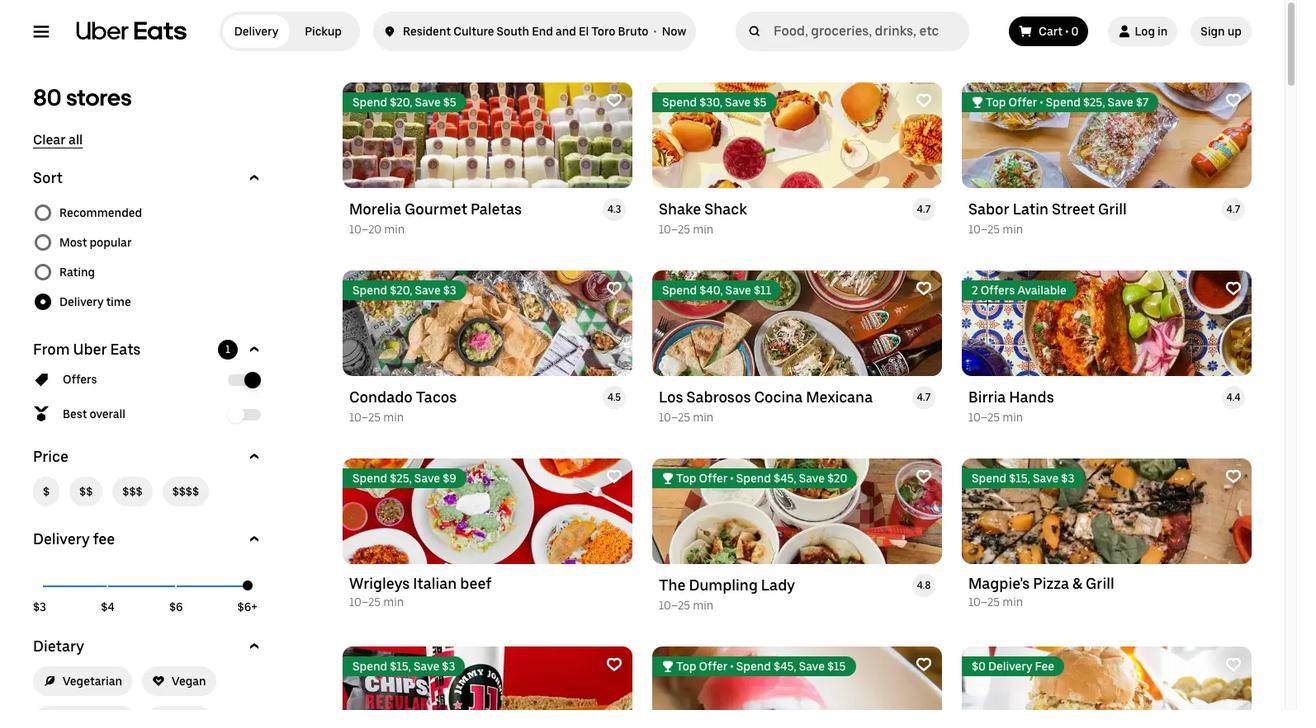 Task type: describe. For each thing, give the bounding box(es) containing it.
sign up link
[[1191, 17, 1252, 46]]

best overall
[[63, 408, 126, 421]]

$$$ button
[[113, 477, 152, 507]]

$6
[[169, 601, 183, 614]]

log in
[[1135, 25, 1168, 38]]

80
[[33, 83, 62, 111]]

from
[[33, 341, 70, 358]]

price button
[[33, 448, 264, 467]]

clear
[[33, 132, 66, 148]]

now
[[662, 25, 686, 38]]

log in link
[[1108, 17, 1178, 46]]

sort
[[33, 169, 63, 187]]

bruto
[[618, 25, 648, 38]]

$$$$ button
[[162, 477, 209, 507]]

vegetarian button
[[33, 667, 132, 697]]

rating
[[59, 266, 95, 279]]

sign up
[[1201, 25, 1242, 38]]

$4
[[101, 601, 115, 614]]

resident
[[403, 25, 451, 38]]

most popular
[[59, 236, 132, 249]]

dietary
[[33, 638, 84, 656]]

Delivery radio
[[223, 15, 290, 48]]

$$ button
[[69, 477, 103, 507]]

$3
[[33, 601, 46, 614]]

offers
[[63, 373, 97, 386]]

culture
[[454, 25, 494, 38]]

from uber eats
[[33, 341, 141, 358]]

$$
[[79, 485, 93, 499]]

toro
[[591, 25, 615, 38]]

el
[[579, 25, 589, 38]]

sign
[[1201, 25, 1225, 38]]

delivery time
[[59, 296, 131, 309]]

sort button
[[33, 168, 264, 188]]

uber
[[73, 341, 107, 358]]

option group containing recommended
[[33, 198, 264, 317]]

vegan button
[[142, 667, 216, 697]]

eats
[[110, 341, 141, 358]]

time
[[106, 296, 131, 309]]

stores
[[66, 83, 132, 111]]

$
[[43, 485, 50, 499]]



Task type: vqa. For each thing, say whether or not it's contained in the screenshot.
Schedule
no



Task type: locate. For each thing, give the bounding box(es) containing it.
all
[[69, 132, 83, 148]]

0 vertical spatial delivery
[[234, 25, 278, 38]]

dietary button
[[33, 637, 264, 657]]

$$$$
[[172, 485, 199, 499]]

option group
[[33, 198, 264, 317]]

$$$
[[122, 485, 143, 499]]

overall
[[90, 408, 126, 421]]

south
[[497, 25, 529, 38]]

pickup
[[305, 25, 342, 38]]

deliver to image
[[383, 21, 396, 41]]

clear all button
[[33, 132, 83, 149]]

vegetarian
[[63, 675, 122, 689]]

delivery down rating
[[59, 296, 103, 309]]

$ button
[[33, 477, 60, 507]]

delivery fee
[[33, 531, 115, 548]]

and
[[556, 25, 576, 38]]

delivery
[[234, 25, 278, 38], [59, 296, 103, 309], [33, 531, 90, 548]]

popular
[[90, 236, 132, 249]]

up
[[1228, 25, 1242, 38]]

vegan
[[172, 675, 206, 689]]

1 • from the left
[[654, 25, 657, 38]]

Food, groceries, drinks, etc text field
[[774, 23, 963, 40]]

in
[[1158, 25, 1168, 38]]

uber eats home image
[[76, 21, 187, 41]]

resident culture south end and el toro bruto • now
[[403, 25, 686, 38]]

add to favorites image
[[606, 92, 623, 109], [916, 92, 932, 109], [1225, 92, 1242, 109], [606, 281, 623, 297], [916, 281, 932, 297], [916, 469, 932, 485], [916, 657, 932, 674]]

cart • 0
[[1039, 25, 1079, 38]]

add to favorites image
[[1225, 281, 1242, 297], [606, 469, 623, 485], [1225, 469, 1242, 485], [606, 657, 623, 674], [1225, 657, 1242, 674]]

1
[[226, 344, 230, 356]]

1 vertical spatial delivery
[[59, 296, 103, 309]]

2 • from the left
[[1065, 25, 1069, 38]]

main navigation menu image
[[33, 23, 50, 40]]

delivery left fee
[[33, 531, 90, 548]]

• left now
[[654, 25, 657, 38]]

$6+
[[237, 601, 258, 614]]

0 horizontal spatial •
[[654, 25, 657, 38]]

delivery for delivery
[[234, 25, 278, 38]]

recommended
[[59, 206, 142, 220]]

delivery left pickup
[[234, 25, 278, 38]]

end
[[532, 25, 553, 38]]

price
[[33, 448, 68, 466]]

best
[[63, 408, 87, 421]]

0
[[1071, 25, 1079, 38]]

delivery fee button
[[33, 530, 264, 550]]

2 vertical spatial delivery
[[33, 531, 90, 548]]

most
[[59, 236, 87, 249]]

80 stores
[[33, 83, 132, 111]]

fee
[[93, 531, 115, 548]]

delivery inside button
[[33, 531, 90, 548]]

delivery for delivery fee
[[33, 531, 90, 548]]

Pickup radio
[[290, 15, 357, 48]]

cart
[[1039, 25, 1063, 38]]

1 horizontal spatial •
[[1065, 25, 1069, 38]]

clear all
[[33, 132, 83, 148]]

•
[[654, 25, 657, 38], [1065, 25, 1069, 38]]

• left 0
[[1065, 25, 1069, 38]]

delivery inside radio
[[234, 25, 278, 38]]

log
[[1135, 25, 1155, 38]]

delivery for delivery time
[[59, 296, 103, 309]]



